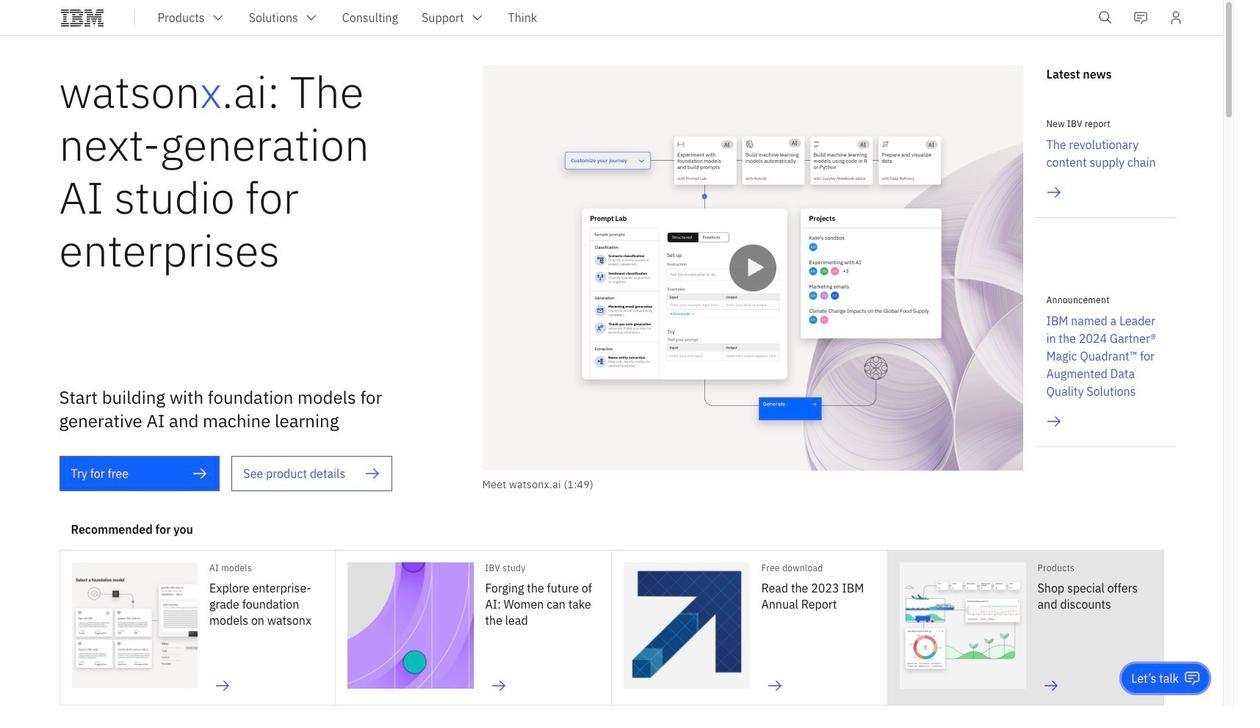 Task type: describe. For each thing, give the bounding box(es) containing it.
let's talk element
[[1132, 671, 1179, 687]]



Task type: vqa. For each thing, say whether or not it's contained in the screenshot.
Let'S Talk Element
yes



